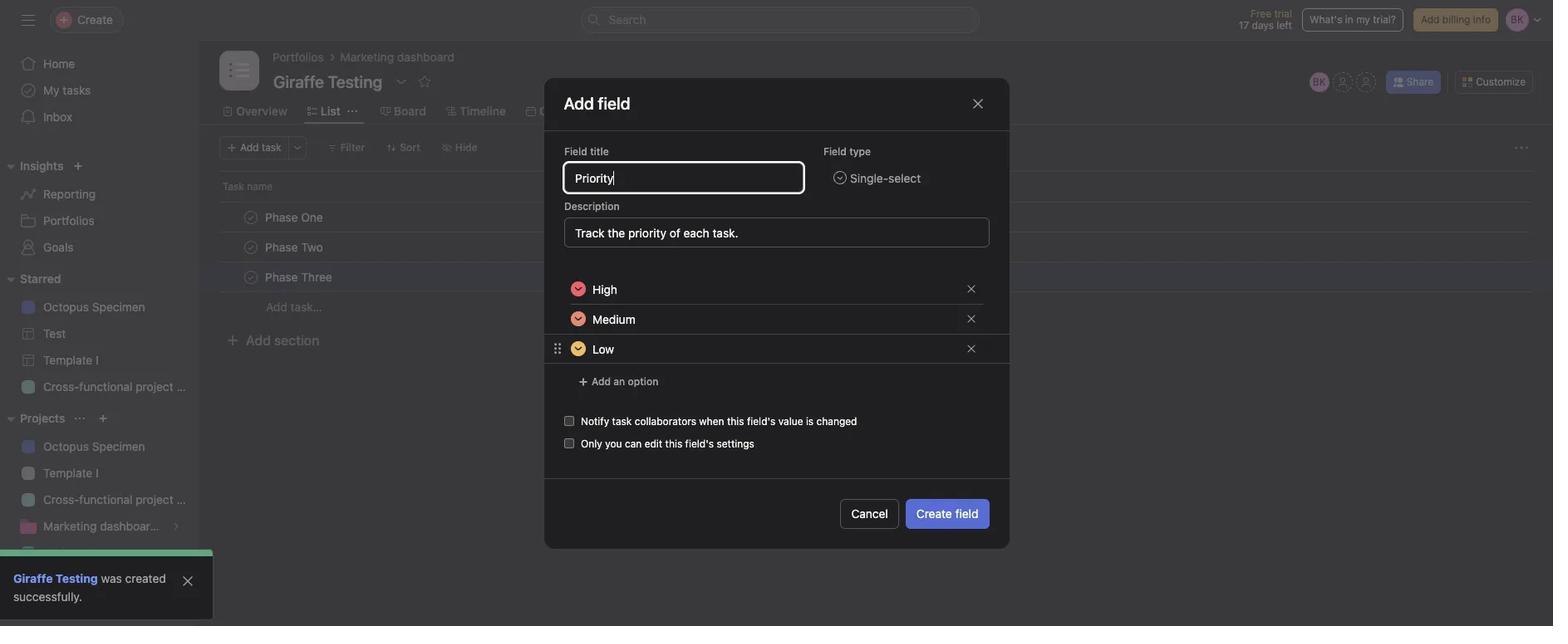 Task type: vqa. For each thing, say whether or not it's contained in the screenshot.
reset inside Button
no



Task type: locate. For each thing, give the bounding box(es) containing it.
1 octopus specimen from the top
[[43, 300, 145, 314]]

template down test
[[43, 353, 93, 367]]

1 vertical spatial i
[[96, 466, 99, 481]]

type an option name field for second remove option icon from the top of the "add field" "dialog"
[[586, 305, 960, 333]]

Type an option name field
[[586, 275, 960, 303], [586, 305, 960, 333], [586, 335, 960, 363]]

add for add task
[[240, 141, 259, 154]]

octopus for starred
[[43, 300, 89, 314]]

field type
[[824, 145, 871, 158]]

1 horizontal spatial portfolios
[[273, 50, 324, 64]]

0 vertical spatial portfolios link
[[273, 48, 324, 67]]

project inside starred element
[[136, 380, 174, 394]]

add task… button
[[266, 298, 322, 317]]

2 field from the left
[[824, 145, 847, 158]]

select
[[888, 170, 921, 185]]

starred
[[20, 272, 61, 286]]

project down test link
[[136, 380, 174, 394]]

add inside button
[[266, 300, 287, 314]]

row
[[200, 171, 1554, 202], [219, 201, 1534, 203], [200, 202, 1554, 233], [200, 232, 1554, 263], [200, 262, 1554, 293]]

task left 'name'
[[223, 180, 244, 193]]

my tasks
[[43, 83, 91, 97]]

1 vertical spatial project
[[136, 493, 174, 507]]

this for edit
[[665, 438, 682, 450]]

2 functional from the top
[[79, 493, 133, 507]]

0 vertical spatial completed image
[[241, 237, 261, 257]]

insights
[[20, 159, 63, 173]]

cell down pr 'button'
[[732, 262, 831, 293]]

info
[[1474, 13, 1492, 26]]

0 vertical spatial cross-functional project plan link
[[10, 374, 199, 401]]

project
[[136, 380, 174, 394], [136, 493, 174, 507]]

1 specimen from the top
[[92, 300, 145, 314]]

Completed checkbox
[[241, 207, 261, 227]]

add left 'task…' at the left
[[266, 300, 287, 314]]

2 plan from the top
[[177, 493, 199, 507]]

octopus specimen inside starred element
[[43, 300, 145, 314]]

nov for nov 21
[[838, 211, 857, 224]]

task inside "add field" "dialog"
[[612, 415, 632, 428]]

None text field
[[269, 67, 387, 96], [564, 217, 990, 247], [269, 67, 387, 96], [564, 217, 990, 247]]

octopus specimen link down the 'projects'
[[10, 434, 190, 461]]

completed image down completed image
[[241, 237, 261, 257]]

2 template from the top
[[43, 466, 93, 481]]

create field
[[917, 507, 979, 521]]

add task… row
[[200, 292, 1554, 323]]

marketing dashboard link
[[341, 48, 455, 67], [10, 567, 190, 594]]

1 vertical spatial octopus specimen
[[43, 440, 145, 454]]

1 template i from the top
[[43, 353, 99, 367]]

portfolios inside insights element
[[43, 214, 94, 228]]

specimen inside projects element
[[92, 440, 145, 454]]

1 vertical spatial specimen
[[92, 440, 145, 454]]

task up giraffe testing link
[[43, 546, 68, 560]]

Completed checkbox
[[241, 237, 261, 257], [241, 267, 261, 287]]

2 nov from the top
[[838, 241, 857, 254]]

1 vertical spatial octopus
[[43, 440, 89, 454]]

1 vertical spatial cross-
[[43, 493, 79, 507]]

1 i from the top
[[96, 353, 99, 367]]

completed checkbox left phase three text field
[[241, 267, 261, 287]]

1 octopus from the top
[[43, 300, 89, 314]]

home link
[[10, 51, 190, 77]]

1 template from the top
[[43, 353, 93, 367]]

Phase Three text field
[[262, 269, 337, 286]]

0 vertical spatial i
[[96, 353, 99, 367]]

octopus up test
[[43, 300, 89, 314]]

projects element
[[0, 404, 200, 624]]

completed checkbox for phase two text box
[[241, 237, 261, 257]]

marketing for marketing dashboards link
[[43, 520, 97, 534]]

octopus specimen for template i
[[43, 440, 145, 454]]

marketing dashboard inside projects element
[[43, 573, 157, 587]]

functional
[[79, 380, 133, 394], [79, 493, 133, 507]]

header untitled section tree grid
[[200, 202, 1554, 323]]

cross-functional project plan down test link
[[43, 380, 199, 394]]

add
[[1422, 13, 1440, 26], [240, 141, 259, 154], [266, 300, 287, 314], [246, 333, 271, 348], [592, 375, 611, 388]]

template i link up the marketing dashboards
[[10, 461, 190, 487]]

board link
[[381, 102, 427, 121]]

1 horizontal spatial task
[[612, 415, 632, 428]]

octopus down the 'projects'
[[43, 440, 89, 454]]

1 vertical spatial completed checkbox
[[241, 267, 261, 287]]

task inside projects element
[[43, 546, 68, 560]]

row containing ja
[[200, 202, 1554, 233]]

1 vertical spatial dashboard
[[100, 573, 157, 587]]

i down test link
[[96, 353, 99, 367]]

completed image
[[241, 237, 261, 257], [241, 267, 261, 287]]

option
[[628, 375, 658, 388]]

octopus inside starred element
[[43, 300, 89, 314]]

marketing up invite
[[43, 573, 97, 587]]

1 vertical spatial portfolios
[[43, 214, 94, 228]]

share
[[1407, 76, 1434, 88]]

0 vertical spatial this
[[727, 415, 744, 428]]

specimen inside starred element
[[92, 300, 145, 314]]

functional up the marketing dashboards
[[79, 493, 133, 507]]

1 vertical spatial octopus specimen link
[[10, 434, 190, 461]]

marketing dashboard down task link
[[43, 573, 157, 587]]

plan inside projects element
[[177, 493, 199, 507]]

task…
[[291, 300, 322, 314]]

template i up marketing dashboards link
[[43, 466, 99, 481]]

field left title
[[564, 145, 587, 158]]

bk button
[[1310, 72, 1330, 92]]

completed image for phase three text field
[[241, 267, 261, 287]]

octopus inside projects element
[[43, 440, 89, 454]]

functional inside starred element
[[79, 380, 133, 394]]

2 cell from the left
[[831, 262, 930, 293]]

0 vertical spatial template i
[[43, 353, 99, 367]]

task for notify
[[612, 415, 632, 428]]

2 template i link from the top
[[10, 461, 190, 487]]

1 horizontal spatial dashboard
[[397, 50, 455, 64]]

1 cross- from the top
[[43, 380, 79, 394]]

0 vertical spatial plan
[[177, 380, 199, 394]]

2 vertical spatial type an option name field
[[586, 335, 960, 363]]

0 vertical spatial template
[[43, 353, 93, 367]]

field's
[[747, 415, 776, 428], [685, 438, 714, 450]]

remove option image
[[967, 284, 976, 294], [967, 314, 976, 324]]

1 vertical spatial nov
[[838, 241, 857, 254]]

this up settings on the bottom of page
[[727, 415, 744, 428]]

1 horizontal spatial portfolios link
[[273, 48, 324, 67]]

phase three cell
[[200, 262, 732, 293]]

0 horizontal spatial field's
[[685, 438, 714, 450]]

1 project from the top
[[136, 380, 174, 394]]

cross-
[[43, 380, 79, 394], [43, 493, 79, 507]]

starred element
[[0, 264, 200, 404]]

1 horizontal spatial task
[[223, 180, 244, 193]]

octopus specimen link
[[10, 294, 190, 321], [10, 434, 190, 461]]

1 template i link from the top
[[10, 348, 190, 374]]

field's for settings
[[685, 438, 714, 450]]

1 field from the left
[[564, 145, 587, 158]]

21
[[859, 211, 870, 224]]

0 vertical spatial octopus specimen link
[[10, 294, 190, 321]]

0 vertical spatial cross-
[[43, 380, 79, 394]]

create field button
[[906, 499, 990, 529]]

octopus specimen link up test
[[10, 294, 190, 321]]

functional inside projects element
[[79, 493, 133, 507]]

template
[[43, 353, 93, 367], [43, 466, 93, 481]]

field
[[564, 145, 587, 158], [824, 145, 847, 158]]

cross-functional project plan link up the marketing dashboards
[[10, 487, 199, 514]]

hide sidebar image
[[22, 13, 35, 27]]

1 vertical spatial remove option image
[[967, 314, 976, 324]]

0 vertical spatial functional
[[79, 380, 133, 394]]

task for task
[[43, 546, 68, 560]]

0 horizontal spatial field
[[564, 145, 587, 158]]

task down overview
[[262, 141, 282, 154]]

dashboard
[[397, 50, 455, 64], [100, 573, 157, 587]]

add left section
[[246, 333, 271, 348]]

add field dialog
[[544, 78, 1010, 549]]

add for add billing info
[[1422, 13, 1440, 26]]

portfolios link inside insights element
[[10, 208, 190, 234]]

0 vertical spatial field's
[[747, 415, 776, 428]]

reporting link
[[10, 181, 190, 208]]

james
[[762, 211, 793, 223]]

task inside button
[[262, 141, 282, 154]]

1 functional from the top
[[79, 380, 133, 394]]

1 vertical spatial cross-functional project plan
[[43, 493, 199, 507]]

0 vertical spatial specimen
[[92, 300, 145, 314]]

0 vertical spatial template i link
[[10, 348, 190, 374]]

0 horizontal spatial portfolios
[[43, 214, 94, 228]]

remove option image
[[967, 344, 976, 354]]

add task…
[[266, 300, 322, 314]]

notify task collaborators when this field's value is changed
[[581, 415, 857, 428]]

octopus specimen link for template i
[[10, 434, 190, 461]]

overview link
[[223, 102, 288, 121]]

template down the 'projects'
[[43, 466, 93, 481]]

notify
[[581, 415, 609, 428]]

2 cross- from the top
[[43, 493, 79, 507]]

1 vertical spatial marketing
[[43, 520, 97, 534]]

section
[[274, 333, 320, 348]]

1 octopus specimen link from the top
[[10, 294, 190, 321]]

0 horizontal spatial task
[[43, 546, 68, 560]]

template i
[[43, 353, 99, 367], [43, 466, 99, 481]]

settings
[[717, 438, 754, 450]]

insights element
[[0, 151, 200, 264]]

3 type an option name field from the top
[[586, 335, 960, 363]]

days
[[1253, 19, 1275, 32]]

1 vertical spatial task
[[612, 415, 632, 428]]

octopus for projects
[[43, 440, 89, 454]]

nov left 18
[[838, 241, 857, 254]]

0 vertical spatial octopus specimen
[[43, 300, 145, 314]]

phase two cell
[[200, 232, 732, 263]]

0 horizontal spatial portfolios link
[[10, 208, 190, 234]]

goals
[[43, 240, 74, 254]]

2 i from the top
[[96, 466, 99, 481]]

completed checkbox inside "phase three" cell
[[241, 267, 261, 287]]

1 vertical spatial this
[[665, 438, 682, 450]]

0 vertical spatial nov
[[838, 211, 857, 224]]

portfolios link up list link
[[273, 48, 324, 67]]

an
[[613, 375, 625, 388]]

cell
[[732, 262, 831, 293], [831, 262, 930, 293]]

add left an
[[592, 375, 611, 388]]

1 vertical spatial template
[[43, 466, 93, 481]]

can
[[625, 438, 642, 450]]

field's down "when"
[[685, 438, 714, 450]]

octopus specimen down the 'projects'
[[43, 440, 145, 454]]

Priority, Stage, Status… text field
[[564, 163, 804, 192]]

1 horizontal spatial field
[[824, 145, 847, 158]]

project up dashboards
[[136, 493, 174, 507]]

this
[[727, 415, 744, 428], [665, 438, 682, 450]]

marketing dashboard up the add to starred icon
[[341, 50, 455, 64]]

field for field type
[[824, 145, 847, 158]]

1 completed checkbox from the top
[[241, 237, 261, 257]]

nov left the 21
[[838, 211, 857, 224]]

2 type an option name field from the top
[[586, 305, 960, 333]]

2 cross-functional project plan from the top
[[43, 493, 199, 507]]

0 vertical spatial remove option image
[[967, 284, 976, 294]]

dashboard down task link
[[100, 573, 157, 587]]

add inside "dialog"
[[592, 375, 611, 388]]

you
[[605, 438, 622, 450]]

1 vertical spatial functional
[[79, 493, 133, 507]]

task name
[[223, 180, 273, 193]]

completed image inside "phase three" cell
[[241, 267, 261, 287]]

task up you
[[612, 415, 632, 428]]

starred button
[[0, 269, 61, 289]]

marketing up task link
[[43, 520, 97, 534]]

marketing for the left marketing dashboard link
[[43, 573, 97, 587]]

0 vertical spatial cross-functional project plan
[[43, 380, 199, 394]]

1 vertical spatial field's
[[685, 438, 714, 450]]

0 vertical spatial task
[[262, 141, 282, 154]]

1 vertical spatial plan
[[177, 493, 199, 507]]

0 vertical spatial task
[[223, 180, 244, 193]]

octopus specimen up test link
[[43, 300, 145, 314]]

free trial 17 days left
[[1239, 7, 1293, 32]]

cross-functional project plan inside starred element
[[43, 380, 199, 394]]

1 cross-functional project plan from the top
[[43, 380, 199, 394]]

1 vertical spatial portfolios link
[[10, 208, 190, 234]]

add down overview link
[[240, 141, 259, 154]]

dashboard inside projects element
[[100, 573, 157, 587]]

this right edit
[[665, 438, 682, 450]]

octopus specimen inside projects element
[[43, 440, 145, 454]]

cross- up the 'projects'
[[43, 380, 79, 394]]

2 vertical spatial marketing
[[43, 573, 97, 587]]

specimen up test link
[[92, 300, 145, 314]]

2 completed checkbox from the top
[[241, 267, 261, 287]]

field's left value
[[747, 415, 776, 428]]

1 vertical spatial completed image
[[241, 267, 261, 287]]

cross- up marketing dashboards link
[[43, 493, 79, 507]]

pr button
[[739, 237, 827, 257]]

cross-functional project plan up dashboards
[[43, 493, 199, 507]]

0 horizontal spatial task
[[262, 141, 282, 154]]

single-select
[[850, 170, 921, 185]]

edit
[[644, 438, 662, 450]]

changed
[[816, 415, 857, 428]]

0 vertical spatial marketing dashboard
[[341, 50, 455, 64]]

2 remove option image from the top
[[967, 314, 976, 324]]

cross-functional project plan
[[43, 380, 199, 394], [43, 493, 199, 507]]

field left type
[[824, 145, 847, 158]]

timeline link
[[446, 102, 506, 121]]

0 horizontal spatial marketing dashboard
[[43, 573, 157, 587]]

0 vertical spatial completed checkbox
[[241, 237, 261, 257]]

1 completed image from the top
[[241, 237, 261, 257]]

1 vertical spatial task
[[43, 546, 68, 560]]

0 horizontal spatial dashboard
[[100, 573, 157, 587]]

template i down test
[[43, 353, 99, 367]]

dashboard up the add to starred icon
[[397, 50, 455, 64]]

functional down test link
[[79, 380, 133, 394]]

portfolios up list link
[[273, 50, 324, 64]]

0 vertical spatial type an option name field
[[586, 275, 960, 303]]

template inside starred element
[[43, 353, 93, 367]]

marketing up the list
[[341, 50, 394, 64]]

completed image for phase two text box
[[241, 237, 261, 257]]

1 vertical spatial type an option name field
[[586, 305, 960, 333]]

projects
[[20, 412, 65, 426]]

1 vertical spatial template i
[[43, 466, 99, 481]]

0 vertical spatial project
[[136, 380, 174, 394]]

0 horizontal spatial this
[[665, 438, 682, 450]]

specimen
[[92, 300, 145, 314], [92, 440, 145, 454]]

specimen up dashboards
[[92, 440, 145, 454]]

1 cross-functional project plan link from the top
[[10, 374, 199, 401]]

1 type an option name field from the top
[[586, 275, 960, 303]]

in
[[1346, 13, 1354, 26]]

0 vertical spatial marketing dashboard link
[[341, 48, 455, 67]]

timeline
[[460, 104, 506, 118]]

completed checkbox inside phase two cell
[[241, 237, 261, 257]]

test link
[[10, 321, 190, 348]]

i up the marketing dashboards
[[96, 466, 99, 481]]

1 vertical spatial marketing dashboard link
[[10, 567, 190, 594]]

1 vertical spatial template i link
[[10, 461, 190, 487]]

template i link down test
[[10, 348, 190, 374]]

1 horizontal spatial this
[[727, 415, 744, 428]]

only
[[581, 438, 602, 450]]

completed image left phase three text field
[[241, 267, 261, 287]]

2 octopus from the top
[[43, 440, 89, 454]]

portfolios down reporting
[[43, 214, 94, 228]]

1 plan from the top
[[177, 380, 199, 394]]

1 horizontal spatial field's
[[747, 415, 776, 428]]

add field
[[564, 94, 631, 113]]

portfolios
[[273, 50, 324, 64], [43, 214, 94, 228]]

plan inside starred element
[[177, 380, 199, 394]]

add an option
[[592, 375, 658, 388]]

marketing
[[341, 50, 394, 64], [43, 520, 97, 534], [43, 573, 97, 587]]

marketing dashboards
[[43, 520, 163, 534]]

2 octopus specimen link from the top
[[10, 434, 190, 461]]

completed checkbox down completed image
[[241, 237, 261, 257]]

2 specimen from the top
[[92, 440, 145, 454]]

add left billing
[[1422, 13, 1440, 26]]

this for when
[[727, 415, 744, 428]]

2 completed image from the top
[[241, 267, 261, 287]]

board
[[394, 104, 427, 118]]

octopus
[[43, 300, 89, 314], [43, 440, 89, 454]]

add inside button
[[1422, 13, 1440, 26]]

completed image inside phase two cell
[[241, 237, 261, 257]]

2 octopus specimen from the top
[[43, 440, 145, 454]]

2 template i from the top
[[43, 466, 99, 481]]

description
[[564, 200, 620, 212]]

0 vertical spatial octopus
[[43, 300, 89, 314]]

portfolios link down reporting
[[10, 208, 190, 234]]

cross-functional project plan link down test link
[[10, 374, 199, 401]]

1 vertical spatial marketing dashboard
[[43, 573, 157, 587]]

1 vertical spatial cross-functional project plan link
[[10, 487, 199, 514]]

cell down 18
[[831, 262, 930, 293]]

plan
[[177, 380, 199, 394], [177, 493, 199, 507]]

1 nov from the top
[[838, 211, 857, 224]]

template inside projects element
[[43, 466, 93, 481]]

cross-functional project plan inside projects element
[[43, 493, 199, 507]]

octopus specimen
[[43, 300, 145, 314], [43, 440, 145, 454]]

list link
[[307, 102, 341, 121]]

0 vertical spatial portfolios
[[273, 50, 324, 64]]

collaborators
[[635, 415, 696, 428]]



Task type: describe. For each thing, give the bounding box(es) containing it.
what's
[[1310, 13, 1343, 26]]

Phase One text field
[[262, 209, 328, 226]]

add billing info
[[1422, 13, 1492, 26]]

my tasks link
[[10, 77, 190, 104]]

due date
[[838, 180, 881, 193]]

overview
[[236, 104, 288, 118]]

0 vertical spatial dashboard
[[397, 50, 455, 64]]

row containing task name
[[200, 171, 1554, 202]]

inbox
[[43, 110, 72, 124]]

field
[[956, 507, 979, 521]]

giraffe
[[13, 572, 53, 586]]

only you can edit this field's settings
[[581, 438, 754, 450]]

home
[[43, 57, 75, 71]]

add for add an option
[[592, 375, 611, 388]]

0 horizontal spatial marketing dashboard link
[[10, 567, 190, 594]]

field title
[[564, 145, 609, 158]]

giraffe testing link
[[13, 572, 98, 586]]

my
[[1357, 13, 1371, 26]]

invite
[[47, 598, 77, 612]]

inbox link
[[10, 104, 190, 131]]

add an option button
[[571, 370, 666, 394]]

cross-functional project plan for first cross-functional project plan link from the bottom of the page
[[43, 493, 199, 507]]

what's in my trial? button
[[1303, 8, 1404, 32]]

was
[[101, 572, 122, 586]]

free
[[1251, 7, 1272, 20]]

search list box
[[581, 7, 980, 33]]

giraffe testing
[[13, 572, 98, 586]]

list image
[[229, 61, 249, 81]]

invite button
[[16, 590, 87, 620]]

i inside projects element
[[96, 466, 99, 481]]

cross-functional project plan for first cross-functional project plan link from the top of the page
[[43, 380, 199, 394]]

search button
[[581, 7, 980, 33]]

1 cell from the left
[[732, 262, 831, 293]]

single-
[[850, 170, 888, 185]]

share button
[[1387, 71, 1442, 94]]

template i inside starred element
[[43, 353, 99, 367]]

calendar
[[540, 104, 589, 118]]

field for field title
[[564, 145, 587, 158]]

name
[[247, 180, 273, 193]]

1 horizontal spatial marketing dashboard
[[341, 50, 455, 64]]

1 horizontal spatial marketing dashboard link
[[341, 48, 455, 67]]

nov 18
[[838, 241, 870, 254]]

search
[[609, 12, 646, 27]]

goals link
[[10, 234, 190, 261]]

is
[[806, 415, 814, 428]]

i inside starred element
[[96, 353, 99, 367]]

2 cross-functional project plan link from the top
[[10, 487, 199, 514]]

projects button
[[0, 409, 65, 429]]

billing
[[1443, 13, 1471, 26]]

insights button
[[0, 156, 63, 176]]

testing
[[56, 572, 98, 586]]

completed image
[[241, 207, 261, 227]]

cross- inside projects element
[[43, 493, 79, 507]]

list
[[321, 104, 341, 118]]

workflow link
[[609, 102, 674, 121]]

functional for first cross-functional project plan link from the bottom of the page
[[79, 493, 133, 507]]

plan for first cross-functional project plan link from the top of the page
[[177, 380, 199, 394]]

title
[[590, 145, 609, 158]]

add section button
[[219, 326, 326, 356]]

test
[[43, 327, 66, 341]]

template i inside projects element
[[43, 466, 99, 481]]

trial
[[1275, 7, 1293, 20]]

phase one cell
[[200, 202, 732, 233]]

close image
[[181, 575, 195, 589]]

when
[[699, 415, 724, 428]]

date
[[860, 180, 881, 193]]

octopus specimen link for test
[[10, 294, 190, 321]]

0 vertical spatial marketing
[[341, 50, 394, 64]]

workflow
[[622, 104, 674, 118]]

Phase Two text field
[[262, 239, 328, 256]]

functional for first cross-functional project plan link from the top of the page
[[79, 380, 133, 394]]

plan for first cross-functional project plan link from the bottom of the page
[[177, 493, 199, 507]]

17
[[1239, 19, 1250, 32]]

Only you can edit this field's settings checkbox
[[564, 439, 574, 449]]

cancel button
[[841, 499, 899, 529]]

task for task name
[[223, 180, 244, 193]]

specimen for template i
[[92, 440, 145, 454]]

created
[[125, 572, 166, 586]]

add task button
[[219, 136, 289, 160]]

18
[[859, 241, 870, 254]]

Notify task collaborators when this field's value is changed checkbox
[[564, 416, 574, 426]]

task for add
[[262, 141, 282, 154]]

trial?
[[1374, 13, 1397, 26]]

row containing pr
[[200, 232, 1554, 263]]

left
[[1277, 19, 1293, 32]]

global element
[[0, 41, 200, 141]]

add task
[[240, 141, 282, 154]]

close this dialog image
[[971, 97, 985, 111]]

assignee
[[739, 180, 782, 193]]

tasks
[[63, 83, 91, 97]]

ja
[[744, 211, 755, 223]]

add for add section
[[246, 333, 271, 348]]

add billing info button
[[1414, 8, 1499, 32]]

2 project from the top
[[136, 493, 174, 507]]

my
[[43, 83, 59, 97]]

completed checkbox for phase three text field
[[241, 267, 261, 287]]

add section
[[246, 333, 320, 348]]

dashboards
[[100, 520, 163, 534]]

octopus specimen for test
[[43, 300, 145, 314]]

type an option name field for second remove option icon from the bottom of the "add field" "dialog"
[[586, 275, 960, 303]]

add to starred image
[[418, 75, 432, 88]]

field's for value
[[747, 415, 776, 428]]

specimen for test
[[92, 300, 145, 314]]

nov for nov 18
[[838, 241, 857, 254]]

add for add task…
[[266, 300, 287, 314]]

pr
[[744, 241, 754, 253]]

cross- inside starred element
[[43, 380, 79, 394]]

nov 21
[[838, 211, 870, 224]]

due
[[838, 180, 857, 193]]

1 remove option image from the top
[[967, 284, 976, 294]]



